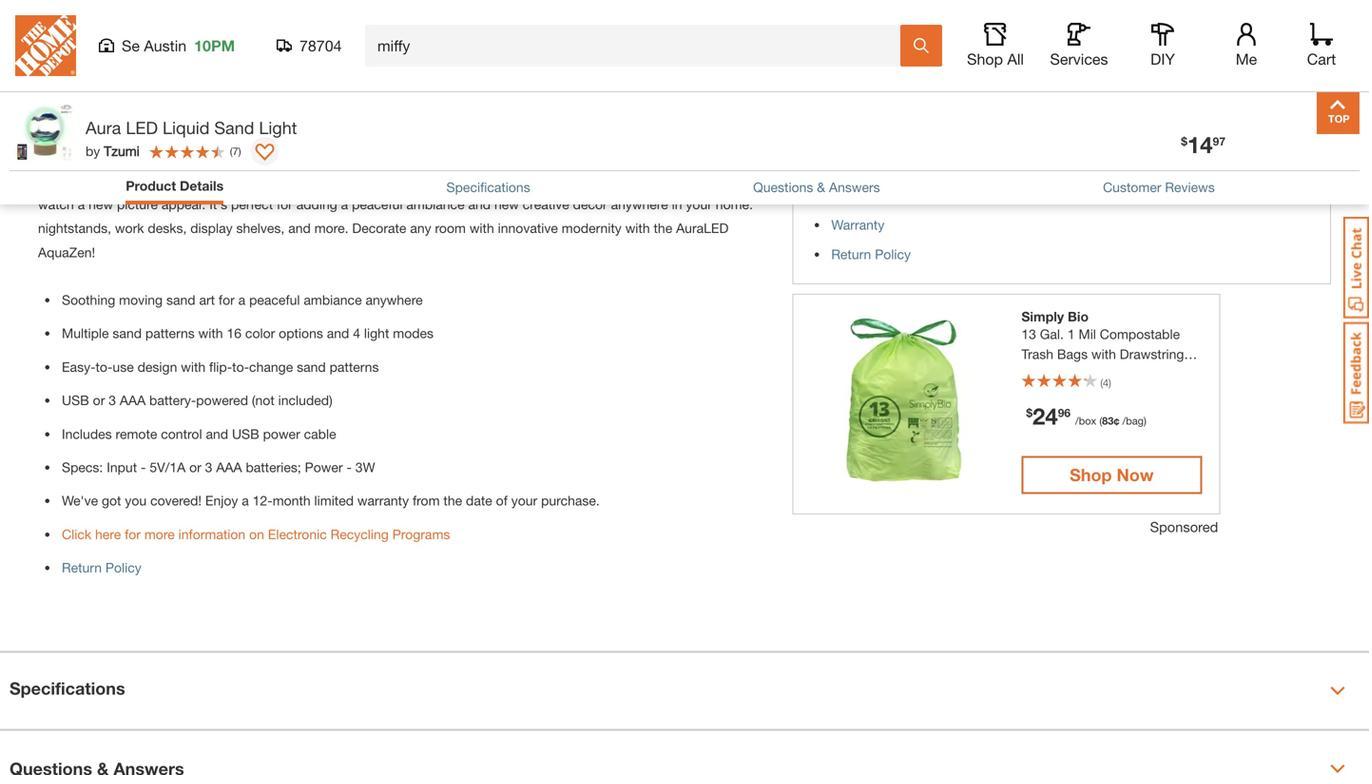 Task type: locate. For each thing, give the bounding box(es) containing it.
product image image
[[14, 101, 76, 163]]

3 down includes remote control and usb power cable
[[205, 459, 213, 475]]

1 horizontal spatial your
[[512, 493, 538, 509]]

shop left all
[[968, 50, 1004, 68]]

colors
[[285, 172, 321, 188]]

the right &
[[840, 187, 860, 203]]

1 horizontal spatial sand
[[411, 148, 442, 164]]

return policy down "here"
[[62, 560, 141, 576]]

( for 4
[[1101, 377, 1103, 389]]

liquid
[[163, 117, 210, 138]]

power
[[263, 426, 300, 442]]

0 horizontal spatial 3
[[109, 392, 116, 408]]

for inside 'add some zen to your space with the auraled aquazen! this sand art led night light is made from different types of sands and features a variety of led rgb colors to create a unique picture every time. simply rotate the container and watch a new picture appear. it's perfect for adding a peaceful ambiance and new creative decor anywhere in your home: nightstands, work desks, display shelves, and more. decorate any room with innovative modernity with the auraled aquazen!'
[[277, 196, 293, 212]]

led
[[126, 117, 158, 138], [466, 148, 491, 164], [224, 172, 249, 188]]

78704
[[300, 37, 342, 55]]

3 down 'use'
[[109, 392, 116, 408]]

0 vertical spatial aquazen!
[[321, 148, 378, 164]]

shop for shop now
[[1070, 465, 1113, 485]]

product details
[[10, 39, 135, 59], [126, 178, 224, 194]]

work
[[115, 220, 144, 236]]

count)
[[1022, 386, 1062, 402]]

1 horizontal spatial product
[[126, 178, 176, 194]]

0 horizontal spatial return policy
[[62, 560, 141, 576]]

to up adding
[[325, 172, 337, 188]]

ambiance up options
[[304, 292, 362, 308]]

led right "art"
[[466, 148, 491, 164]]

0 vertical spatial 4
[[353, 326, 361, 341]]

details up it's
[[180, 178, 224, 194]]

patterns
[[145, 326, 195, 341], [330, 359, 379, 375]]

drawstring
[[1120, 346, 1185, 362]]

1 horizontal spatial specifications
[[447, 179, 531, 195]]

click here for more information on electronic recycling programs
[[62, 526, 450, 542]]

auraled down in
[[676, 220, 729, 236]]

the home depot logo image
[[15, 15, 76, 76]]

a up more. on the top
[[341, 196, 348, 212]]

return policy link down warranty
[[832, 246, 911, 262]]

more
[[144, 526, 175, 542]]

1 horizontal spatial return
[[832, 246, 872, 262]]

product details up aura on the left top of page
[[10, 39, 135, 59]]

aquazen! down nightstands,
[[38, 244, 95, 260]]

add
[[38, 148, 62, 164]]

to- down multiple
[[96, 359, 113, 375]]

1 vertical spatial return policy
[[62, 560, 141, 576]]

2 vertical spatial sand
[[297, 359, 326, 375]]

13 gal. 1 mil compostable trash bags with drawstring eco-friendly heavy-duty (30-count) image
[[813, 309, 998, 495]]

1 vertical spatial from
[[413, 493, 440, 509]]

shop
[[968, 50, 1004, 68], [1070, 465, 1113, 485]]

policy down warranty
[[875, 246, 911, 262]]

1 vertical spatial $
[[1027, 406, 1033, 419]]

includes
[[62, 426, 112, 442]]

to
[[129, 148, 141, 164], [325, 172, 337, 188]]

light inside 'add some zen to your space with the auraled aquazen! this sand art led night light is made from different types of sands and features a variety of led rgb colors to create a unique picture every time. simply rotate the container and watch a new picture appear. it's perfect for adding a peaceful ambiance and new creative decor anywhere in your home: nightstands, work desks, display shelves, and more. decorate any room with innovative modernity with the auraled aquazen!'
[[530, 148, 560, 164]]

the
[[243, 148, 261, 164], [632, 172, 651, 188], [840, 187, 860, 203], [654, 220, 673, 236], [444, 493, 462, 509]]

usb or 3 aaa battery-powered (not included)
[[62, 392, 333, 408]]

1 vertical spatial details
[[180, 178, 224, 194]]

0 vertical spatial usb
[[62, 392, 89, 408]]

simply up gal.
[[1022, 309, 1065, 324]]

2 horizontal spatial led
[[466, 148, 491, 164]]

0 horizontal spatial peaceful
[[249, 292, 300, 308]]

appear.
[[162, 196, 206, 212]]

0 horizontal spatial for
[[125, 526, 141, 542]]

1 vertical spatial product details
[[126, 178, 224, 194]]

of right types
[[734, 148, 745, 164]]

to right zen
[[129, 148, 141, 164]]

0 vertical spatial simply
[[550, 172, 590, 188]]

batteries;
[[246, 459, 301, 475]]

sand up unique
[[411, 148, 442, 164]]

(30-
[[1175, 366, 1198, 382]]

aaa up enjoy
[[216, 459, 242, 475]]

light up display icon
[[259, 117, 297, 138]]

0 horizontal spatial picture
[[117, 196, 158, 212]]

time.
[[517, 172, 546, 188]]

$ inside $ 14 97
[[1182, 135, 1188, 148]]

policy down "here"
[[105, 560, 141, 576]]

1 vertical spatial return policy link
[[62, 560, 141, 576]]

creative
[[523, 196, 570, 212]]

1 horizontal spatial picture
[[436, 172, 477, 188]]

new up nightstands,
[[89, 196, 113, 212]]

sand up 'use'
[[113, 326, 142, 341]]

anywhere inside 'add some zen to your space with the auraled aquazen! this sand art led night light is made from different types of sands and features a variety of led rgb colors to create a unique picture every time. simply rotate the container and watch a new picture appear. it's perfect for adding a peaceful ambiance and new creative decor anywhere in your home: nightstands, work desks, display shelves, and more. decorate any room with innovative modernity with the auraled aquazen!'
[[611, 196, 669, 212]]

0 horizontal spatial usb
[[62, 392, 89, 408]]

return policy link down "here"
[[62, 560, 141, 576]]

) left display icon
[[239, 145, 241, 157]]

sand left 'art'
[[166, 292, 196, 308]]

1 horizontal spatial peaceful
[[352, 196, 403, 212]]

peaceful inside 'add some zen to your space with the auraled aquazen! this sand art led night light is made from different types of sands and features a variety of led rgb colors to create a unique picture every time. simply rotate the container and watch a new picture appear. it's perfect for adding a peaceful ambiance and new creative decor anywhere in your home: nightstands, work desks, display shelves, and more. decorate any room with innovative modernity with the auraled aquazen!'
[[352, 196, 403, 212]]

on
[[249, 526, 264, 542]]

to- down 16
[[232, 359, 249, 375]]

power
[[305, 459, 343, 475]]

led up tzumi
[[126, 117, 158, 138]]

0 horizontal spatial of
[[209, 172, 221, 188]]

product up appear.
[[126, 178, 176, 194]]

0 horizontal spatial ambiance
[[304, 292, 362, 308]]

What can we help you find today? search field
[[378, 26, 900, 66]]

change
[[249, 359, 293, 375]]

0 horizontal spatial light
[[259, 117, 297, 138]]

policy for leftmost return policy "link"
[[105, 560, 141, 576]]

return policy for topmost return policy "link"
[[832, 246, 911, 262]]

0 vertical spatial to
[[129, 148, 141, 164]]

1 vertical spatial of
[[209, 172, 221, 188]]

1 horizontal spatial usb
[[232, 426, 259, 442]]

add some zen to your space with the auraled aquazen! this sand art led night light is made from different types of sands and features a variety of led rgb colors to create a unique picture every time. simply rotate the container and watch a new picture appear. it's perfect for adding a peaceful ambiance and new creative decor anywhere in your home: nightstands, work desks, display shelves, and more. decorate any room with innovative modernity with the auraled aquazen!
[[38, 148, 753, 260]]

1 horizontal spatial to-
[[232, 359, 249, 375]]

1 vertical spatial specifications
[[10, 679, 125, 699]]

- right input
[[141, 459, 146, 475]]

peaceful up decorate
[[352, 196, 403, 212]]

5v/1a
[[150, 459, 186, 475]]

4 left light
[[353, 326, 361, 341]]

0 horizontal spatial patterns
[[145, 326, 195, 341]]

soothing
[[62, 292, 115, 308]]

return policy for leftmost return policy "link"
[[62, 560, 141, 576]]

shop left now on the right bottom
[[1070, 465, 1113, 485]]

0 horizontal spatial new
[[89, 196, 113, 212]]

0 vertical spatial 3
[[109, 392, 116, 408]]

policy
[[875, 246, 911, 262], [105, 560, 141, 576]]

sand up included)
[[297, 359, 326, 375]]

0 horizontal spatial anywhere
[[366, 292, 423, 308]]

0 horizontal spatial $
[[1027, 406, 1033, 419]]

with
[[214, 148, 239, 164], [470, 220, 494, 236], [626, 220, 650, 236], [199, 326, 223, 341], [1092, 346, 1117, 362], [181, 359, 206, 375]]

4 right 'friendly' at top right
[[1103, 377, 1109, 389]]

1 vertical spatial usb
[[232, 426, 259, 442]]

0 horizontal spatial -
[[141, 459, 146, 475]]

specifications
[[447, 179, 531, 195], [10, 679, 125, 699]]

purchase.
[[541, 493, 600, 509]]

sand up 7
[[214, 117, 254, 138]]

0 horizontal spatial return
[[62, 560, 102, 576]]

) for ( 7 )
[[239, 145, 241, 157]]

click
[[62, 526, 91, 542]]

auraled
[[265, 148, 318, 164], [676, 220, 729, 236]]

0 vertical spatial picture
[[436, 172, 477, 188]]

usb left power
[[232, 426, 259, 442]]

0 vertical spatial details
[[79, 39, 135, 59]]

1 vertical spatial (
[[1101, 377, 1103, 389]]

1 horizontal spatial anywhere
[[611, 196, 669, 212]]

0 vertical spatial ambiance
[[407, 196, 465, 212]]

from
[[614, 148, 641, 164], [413, 493, 440, 509]]

a
[[155, 172, 162, 188], [381, 172, 389, 188], [78, 196, 85, 212], [341, 196, 348, 212], [238, 292, 246, 308], [242, 493, 249, 509]]

and right options
[[327, 326, 349, 341]]

0 horizontal spatial shop
[[968, 50, 1004, 68]]

12-
[[253, 493, 273, 509]]

2 to- from the left
[[232, 359, 249, 375]]

a right create
[[381, 172, 389, 188]]

1 horizontal spatial or
[[189, 459, 201, 475]]

96
[[1059, 406, 1071, 419]]

( inside $ 24 96 /box ( 83 ¢ /bag )
[[1100, 415, 1103, 427]]

of up it's
[[209, 172, 221, 188]]

1 horizontal spatial light
[[530, 148, 560, 164]]

) right 'friendly' at top right
[[1109, 377, 1112, 389]]

return down warranty
[[832, 246, 872, 262]]

services
[[1051, 50, 1109, 68]]

answers
[[830, 179, 881, 195]]

peaceful up color
[[249, 292, 300, 308]]

art
[[199, 292, 215, 308]]

or right 5v/1a
[[189, 459, 201, 475]]

questions
[[754, 179, 814, 195]]

product up product image
[[10, 39, 74, 59]]

with down mil
[[1092, 346, 1117, 362]]

this
[[382, 148, 407, 164]]

0 horizontal spatial to-
[[96, 359, 113, 375]]

$ down count)
[[1027, 406, 1033, 419]]

&
[[817, 179, 826, 195]]

questions & answers
[[754, 179, 881, 195]]

of right date
[[496, 493, 508, 509]]

peaceful
[[352, 196, 403, 212], [249, 292, 300, 308]]

or
[[93, 392, 105, 408], [189, 459, 201, 475]]

patterns up design
[[145, 326, 195, 341]]

( right /box
[[1100, 415, 1103, 427]]

2 vertical spatial (
[[1100, 415, 1103, 427]]

(not
[[252, 392, 275, 408]]

by
[[86, 143, 100, 159]]

0 vertical spatial peaceful
[[352, 196, 403, 212]]

( for 7
[[230, 145, 233, 157]]

patterns down light
[[330, 359, 379, 375]]

1 horizontal spatial patterns
[[330, 359, 379, 375]]

0 vertical spatial )
[[239, 145, 241, 157]]

details
[[79, 39, 135, 59], [180, 178, 224, 194]]

from up programs
[[413, 493, 440, 509]]

1 horizontal spatial new
[[495, 196, 519, 212]]

and
[[78, 172, 100, 188], [714, 172, 736, 188], [468, 196, 491, 212], [288, 220, 311, 236], [327, 326, 349, 341], [206, 426, 228, 442]]

/box
[[1076, 415, 1097, 427]]

a left variety
[[155, 172, 162, 188]]

powered
[[196, 392, 248, 408]]

0 vertical spatial aaa
[[120, 392, 146, 408]]

1 vertical spatial return
[[62, 560, 102, 576]]

control
[[161, 426, 202, 442]]

2 vertical spatial led
[[224, 172, 249, 188]]

0 vertical spatial return policy
[[832, 246, 911, 262]]

aura
[[86, 117, 121, 138]]

your right date
[[512, 493, 538, 509]]

) right ¢
[[1144, 415, 1147, 427]]

aaa
[[120, 392, 146, 408], [216, 459, 242, 475]]

2 horizontal spatial )
[[1144, 415, 1147, 427]]

auraled up colors
[[265, 148, 318, 164]]

1 horizontal spatial sand
[[166, 292, 196, 308]]

display
[[191, 220, 233, 236]]

1 vertical spatial or
[[189, 459, 201, 475]]

a up multiple sand patterns with 16 color options and 4 light modes
[[238, 292, 246, 308]]

light left is
[[530, 148, 560, 164]]

anywhere down rotate
[[611, 196, 669, 212]]

1 vertical spatial policy
[[105, 560, 141, 576]]

or up includes at the left
[[93, 392, 105, 408]]

simply down is
[[550, 172, 590, 188]]

$ inside $ 24 96 /box ( 83 ¢ /bag )
[[1027, 406, 1033, 419]]

0 horizontal spatial or
[[93, 392, 105, 408]]

) for ( 4 )
[[1109, 377, 1112, 389]]

1 horizontal spatial for
[[219, 292, 235, 308]]

1 vertical spatial light
[[530, 148, 560, 164]]

and down every
[[468, 196, 491, 212]]

caret image
[[1331, 762, 1346, 775]]

( right 'friendly' at top right
[[1101, 377, 1103, 389]]

$ left '97'
[[1182, 135, 1188, 148]]

aquazen!
[[321, 148, 378, 164], [38, 244, 95, 260]]

0 vertical spatial product details
[[10, 39, 135, 59]]

2 horizontal spatial of
[[734, 148, 745, 164]]

we've got you covered! enjoy a 12-month limited warranty from the date of your purchase.
[[62, 493, 600, 509]]

2 horizontal spatial sand
[[297, 359, 326, 375]]

picture up 'work'
[[117, 196, 158, 212]]

bags
[[1058, 346, 1088, 362]]

from inside 'add some zen to your space with the auraled aquazen! this sand art led night light is made from different types of sands and features a variety of led rgb colors to create a unique picture every time. simply rotate the container and watch a new picture appear. it's perfect for adding a peaceful ambiance and new creative decor anywhere in your home: nightstands, work desks, display shelves, and more. decorate any room with innovative modernity with the auraled aquazen!'
[[614, 148, 641, 164]]

0 vertical spatial led
[[126, 117, 158, 138]]

your left space on the left of the page
[[145, 148, 171, 164]]

)
[[239, 145, 241, 157], [1109, 377, 1112, 389], [1144, 415, 1147, 427]]

picture down "art"
[[436, 172, 477, 188]]

24
[[1033, 402, 1059, 430]]

your right in
[[686, 196, 712, 212]]

decorate
[[352, 220, 407, 236]]

led up the perfect
[[224, 172, 249, 188]]

1 horizontal spatial 4
[[1103, 377, 1109, 389]]

anywhere up light
[[366, 292, 423, 308]]

return policy down warranty
[[832, 246, 911, 262]]

for right "here"
[[125, 526, 141, 542]]

includes remote control and usb power cable
[[62, 426, 336, 442]]

aura led liquid sand light
[[86, 117, 297, 138]]

0 vertical spatial sand
[[214, 117, 254, 138]]

use
[[113, 359, 134, 375]]

mil
[[1079, 326, 1097, 342]]

1 vertical spatial anywhere
[[366, 292, 423, 308]]

made
[[577, 148, 611, 164]]

from up rotate
[[614, 148, 641, 164]]

remote
[[116, 426, 157, 442]]

to-
[[96, 359, 113, 375], [232, 359, 249, 375]]

the right rotate
[[632, 172, 651, 188]]

color
[[245, 326, 275, 341]]

aquazen! up create
[[321, 148, 378, 164]]

1 new from the left
[[89, 196, 113, 212]]

( left display icon
[[230, 145, 233, 157]]

return for topmost return policy "link"
[[832, 246, 872, 262]]

1 horizontal spatial simply
[[1022, 309, 1065, 324]]

$ for 24
[[1027, 406, 1033, 419]]

sand
[[214, 117, 254, 138], [411, 148, 442, 164]]

return down click
[[62, 560, 102, 576]]

ambiance up any
[[407, 196, 465, 212]]

1 horizontal spatial $
[[1182, 135, 1188, 148]]

aaa up remote on the bottom
[[120, 392, 146, 408]]

0 horizontal spatial specifications
[[10, 679, 125, 699]]

battery-
[[149, 392, 196, 408]]

0 vertical spatial your
[[145, 148, 171, 164]]

the right 7
[[243, 148, 261, 164]]

- left 3w
[[347, 459, 352, 475]]

watch
[[38, 196, 74, 212]]

warranty
[[832, 217, 885, 233]]

new down every
[[495, 196, 519, 212]]

details left austin
[[79, 39, 135, 59]]

1 to- from the left
[[96, 359, 113, 375]]

for down 'rgb'
[[277, 196, 293, 212]]

0 vertical spatial shop
[[968, 50, 1004, 68]]

shop for shop all
[[968, 50, 1004, 68]]

1 vertical spatial auraled
[[676, 220, 729, 236]]

4
[[353, 326, 361, 341], [1103, 377, 1109, 389]]

product details up appear.
[[126, 178, 224, 194]]

1 vertical spatial 4
[[1103, 377, 1109, 389]]

0 vertical spatial (
[[230, 145, 233, 157]]

different
[[645, 148, 694, 164]]

1 vertical spatial shop
[[1070, 465, 1113, 485]]

modes
[[393, 326, 434, 341]]

0 vertical spatial for
[[277, 196, 293, 212]]

2 vertical spatial )
[[1144, 415, 1147, 427]]



Task type: describe. For each thing, give the bounding box(es) containing it.
$ 14 97
[[1182, 131, 1226, 158]]

1 vertical spatial 3
[[205, 459, 213, 475]]

2 - from the left
[[347, 459, 352, 475]]

create
[[341, 172, 378, 188]]

specs:
[[62, 459, 103, 475]]

electronic
[[268, 526, 327, 542]]

modernity
[[562, 220, 622, 236]]

simply inside simply bio 13 gal. 1 mil compostable trash bags with drawstring eco-friendly heavy-duty (30- count)
[[1022, 309, 1065, 324]]

sand inside 'add some zen to your space with the auraled aquazen! this sand art led night light is made from different types of sands and features a variety of led rgb colors to create a unique picture every time. simply rotate the container and watch a new picture appear. it's perfect for adding a peaceful ambiance and new creative decor anywhere in your home: nightstands, work desks, display shelves, and more. decorate any room with innovative modernity with the auraled aquazen!'
[[411, 148, 442, 164]]

live chat image
[[1344, 217, 1370, 319]]

2 new from the left
[[495, 196, 519, 212]]

0 vertical spatial return policy link
[[832, 246, 911, 262]]

month
[[273, 493, 311, 509]]

1 horizontal spatial led
[[224, 172, 249, 188]]

with right space on the left of the page
[[214, 148, 239, 164]]

0 horizontal spatial product
[[10, 39, 74, 59]]

1 vertical spatial peaceful
[[249, 292, 300, 308]]

7
[[233, 145, 239, 157]]

moving
[[119, 292, 163, 308]]

( 4 )
[[1101, 377, 1112, 389]]

rgb
[[253, 172, 281, 188]]

0 horizontal spatial aaa
[[120, 392, 146, 408]]

rotate
[[594, 172, 628, 188]]

a up nightstands,
[[78, 196, 85, 212]]

services button
[[1049, 23, 1110, 68]]

0 vertical spatial of
[[734, 148, 745, 164]]

in
[[672, 196, 683, 212]]

with left 16
[[199, 326, 223, 341]]

0 horizontal spatial return policy link
[[62, 560, 141, 576]]

return for leftmost return policy "link"
[[62, 560, 102, 576]]

information
[[179, 526, 246, 542]]

flip-
[[209, 359, 232, 375]]

soothing moving sand art for a peaceful ambiance anywhere
[[62, 292, 423, 308]]

any
[[410, 220, 432, 236]]

1 horizontal spatial aaa
[[216, 459, 242, 475]]

13
[[1022, 326, 1037, 342]]

compostable
[[1100, 326, 1181, 342]]

click here for more information on electronic recycling programs link
[[62, 526, 450, 542]]

me
[[1236, 50, 1258, 68]]

( 7 )
[[230, 145, 241, 157]]

with right modernity
[[626, 220, 650, 236]]

heavy-
[[1101, 366, 1143, 382]]

1 vertical spatial product
[[126, 178, 176, 194]]

1 vertical spatial ambiance
[[304, 292, 362, 308]]

innovative
[[498, 220, 558, 236]]

manufacturer
[[864, 187, 949, 203]]

2 vertical spatial for
[[125, 526, 141, 542]]

zen
[[103, 148, 125, 164]]

¢
[[1114, 415, 1120, 427]]

unique
[[392, 172, 432, 188]]

0 vertical spatial patterns
[[145, 326, 195, 341]]

a left 12-
[[242, 493, 249, 509]]

0 vertical spatial light
[[259, 117, 297, 138]]

78704 button
[[277, 36, 342, 55]]

home:
[[716, 196, 753, 212]]

1 - from the left
[[141, 459, 146, 475]]

night
[[495, 148, 527, 164]]

16
[[227, 326, 242, 341]]

0 vertical spatial sand
[[166, 292, 196, 308]]

from
[[803, 187, 836, 203]]

now
[[1117, 465, 1154, 485]]

1 vertical spatial picture
[[117, 196, 158, 212]]

sponsored
[[1151, 518, 1219, 535]]

it's
[[209, 196, 227, 212]]

2 vertical spatial of
[[496, 493, 508, 509]]

10pm
[[194, 37, 235, 55]]

austin
[[144, 37, 187, 55]]

perfect
[[231, 196, 273, 212]]

the down in
[[654, 220, 673, 236]]

and down adding
[[288, 220, 311, 236]]

tzumi
[[104, 143, 140, 159]]

nightstands,
[[38, 220, 111, 236]]

$ 24 96 /box ( 83 ¢ /bag )
[[1027, 402, 1147, 430]]

art
[[445, 148, 463, 164]]

0 vertical spatial specifications
[[447, 179, 531, 195]]

the left date
[[444, 493, 462, 509]]

1 vertical spatial your
[[686, 196, 712, 212]]

types
[[697, 148, 730, 164]]

every
[[481, 172, 513, 188]]

0 horizontal spatial from
[[413, 493, 440, 509]]

and up specs: input - 5v/1a or 3 aaa batteries; power - 3w
[[206, 426, 228, 442]]

1 horizontal spatial aquazen!
[[321, 148, 378, 164]]

warranty
[[358, 493, 409, 509]]

bio
[[1068, 309, 1089, 324]]

some
[[66, 148, 99, 164]]

shelves,
[[236, 220, 285, 236]]

shop now button
[[1022, 456, 1203, 494]]

features
[[104, 172, 152, 188]]

se austin 10pm
[[122, 37, 235, 55]]

0 horizontal spatial details
[[79, 39, 135, 59]]

you
[[125, 493, 147, 509]]

trash
[[1022, 346, 1054, 362]]

we've
[[62, 493, 98, 509]]

date
[[466, 493, 493, 509]]

with left flip-
[[181, 359, 206, 375]]

with inside simply bio 13 gal. 1 mil compostable trash bags with drawstring eco-friendly heavy-duty (30- count)
[[1092, 346, 1117, 362]]

ambiance inside 'add some zen to your space with the auraled aquazen! this sand art led night light is made from different types of sands and features a variety of led rgb colors to create a unique picture every time. simply rotate the container and watch a new picture appear. it's perfect for adding a peaceful ambiance and new creative decor anywhere in your home: nightstands, work desks, display shelves, and more. decorate any room with innovative modernity with the auraled aquazen!'
[[407, 196, 465, 212]]

/bag
[[1123, 415, 1144, 427]]

0 vertical spatial or
[[93, 392, 105, 408]]

and up home: on the top right of page
[[714, 172, 736, 188]]

1 vertical spatial sand
[[113, 326, 142, 341]]

diy button
[[1133, 23, 1194, 68]]

feedback link image
[[1344, 322, 1370, 424]]

design
[[138, 359, 177, 375]]

0 horizontal spatial aquazen!
[[38, 244, 95, 260]]

room
[[435, 220, 466, 236]]

duty
[[1143, 366, 1171, 382]]

simply inside 'add some zen to your space with the auraled aquazen! this sand art led night light is made from different types of sands and features a variety of led rgb colors to create a unique picture every time. simply rotate the container and watch a new picture appear. it's perfect for adding a peaceful ambiance and new creative decor anywhere in your home: nightstands, work desks, display shelves, and more. decorate any room with innovative modernity with the auraled aquazen!'
[[550, 172, 590, 188]]

simply bio 13 gal. 1 mil compostable trash bags with drawstring eco-friendly heavy-duty (30- count)
[[1022, 309, 1198, 402]]

and down some on the left of the page
[[78, 172, 100, 188]]

se
[[122, 37, 140, 55]]

more.
[[315, 220, 349, 236]]

is
[[564, 148, 573, 164]]

easy-to-use design with flip-to-change sand patterns
[[62, 359, 379, 375]]

desks,
[[148, 220, 187, 236]]

cart link
[[1301, 23, 1343, 68]]

shop all button
[[966, 23, 1026, 68]]

variety
[[166, 172, 205, 188]]

policy for topmost return policy "link"
[[875, 246, 911, 262]]

easy-
[[62, 359, 96, 375]]

0 horizontal spatial sand
[[214, 117, 254, 138]]

$ for 14
[[1182, 135, 1188, 148]]

1 horizontal spatial details
[[180, 178, 224, 194]]

) inside $ 24 96 /box ( 83 ¢ /bag )
[[1144, 415, 1147, 427]]

options
[[279, 326, 323, 341]]

customer
[[1104, 179, 1162, 195]]

me button
[[1217, 23, 1278, 68]]

included)
[[278, 392, 333, 408]]

here
[[95, 526, 121, 542]]

1 horizontal spatial to
[[325, 172, 337, 188]]

display image
[[256, 144, 275, 163]]

0 vertical spatial auraled
[[265, 148, 318, 164]]

with right room
[[470, 220, 494, 236]]

83
[[1103, 415, 1114, 427]]

covered!
[[150, 493, 202, 509]]



Task type: vqa. For each thing, say whether or not it's contained in the screenshot.
Choose corresponding to Blocks
no



